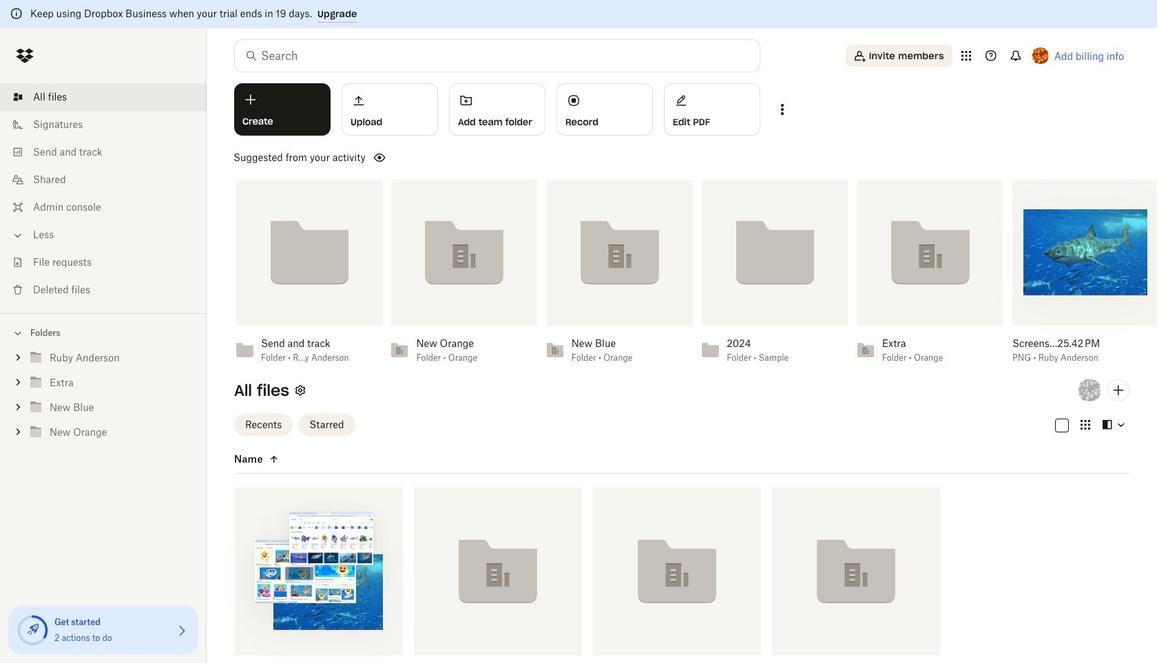 Task type: locate. For each thing, give the bounding box(es) containing it.
team shared folder, new blue row
[[588, 488, 762, 664]]

group
[[0, 343, 207, 456]]

folder settings image
[[292, 382, 309, 399]]

account menu image
[[1033, 48, 1049, 64]]

list
[[0, 75, 207, 314]]

alert
[[0, 0, 1158, 28]]

list item
[[0, 83, 207, 111]]

team member folder, ruby anderson row
[[229, 488, 403, 664]]

dropbox image
[[11, 42, 39, 70]]



Task type: describe. For each thing, give the bounding box(es) containing it.
Search in folder "Dropbox" text field
[[261, 48, 732, 64]]

less image
[[11, 229, 25, 243]]

team shared folder, extra row
[[409, 488, 582, 664]]

add team members image
[[1111, 382, 1128, 399]]

team shared folder, new orange row
[[773, 488, 941, 664]]

ruby anderson image
[[1079, 380, 1101, 402]]



Task type: vqa. For each thing, say whether or not it's contained in the screenshot.
"Ruby Anderson" image
yes



